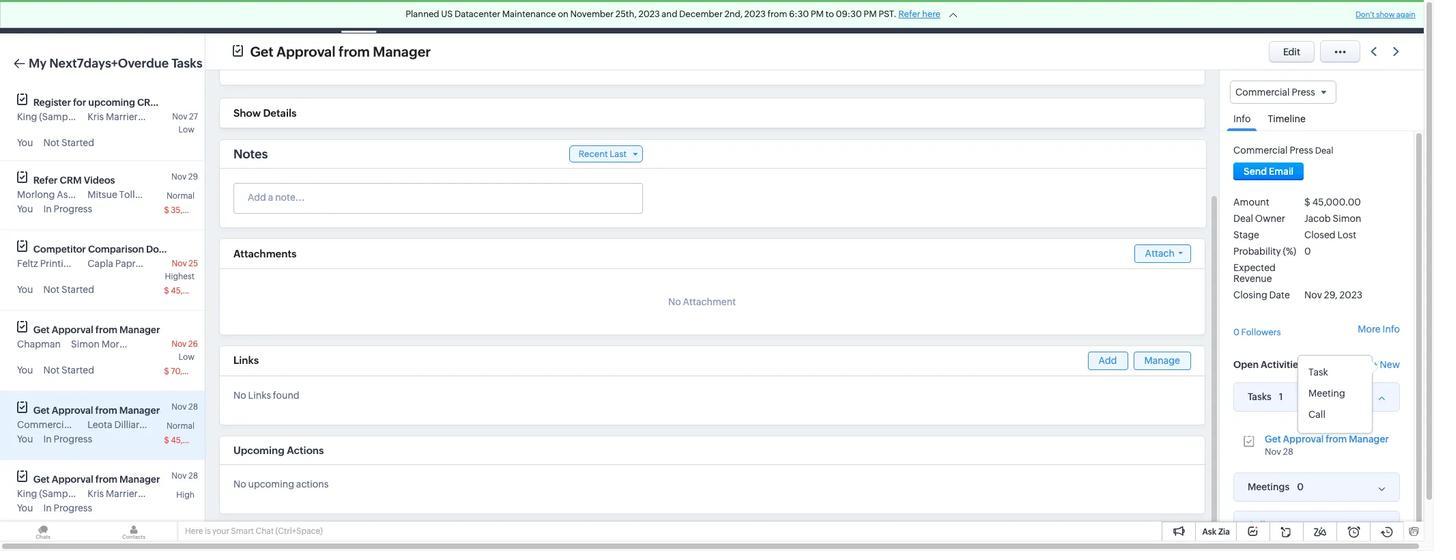 Task type: vqa. For each thing, say whether or not it's contained in the screenshot.


Task type: locate. For each thing, give the bounding box(es) containing it.
refer
[[899, 9, 921, 19], [33, 175, 58, 186]]

1 vertical spatial not
[[43, 284, 60, 295]]

links left found
[[248, 390, 271, 401]]

press left the dilliard
[[73, 419, 97, 430]]

1 vertical spatial kris marrier (sample)
[[88, 488, 179, 499]]

0 vertical spatial nov 28
[[172, 402, 198, 412]]

0 vertical spatial marrier
[[106, 111, 138, 122]]

add
[[1099, 355, 1118, 366]]

3 in from the top
[[43, 503, 52, 514]]

0 vertical spatial kris
[[88, 111, 104, 122]]

1 vertical spatial king (sample)
[[17, 488, 79, 499]]

1 horizontal spatial 2023
[[745, 9, 766, 19]]

king (sample)
[[17, 111, 79, 122], [17, 488, 79, 499]]

approval down the call
[[1284, 433, 1325, 444]]

kris down the get apporval from manager
[[88, 488, 104, 499]]

orders right sales
[[760, 11, 791, 22]]

1 vertical spatial $ 45,000.00
[[164, 286, 213, 296]]

not down register
[[43, 137, 60, 148]]

don't show again
[[1356, 10, 1416, 18]]

edit
[[1284, 46, 1301, 57]]

1 vertical spatial king
[[17, 488, 37, 499]]

2 in progress from the top
[[43, 434, 92, 445]]

info
[[1234, 113, 1251, 124], [1383, 324, 1401, 335]]

search image
[[1231, 11, 1243, 23]]

28 up the high on the left
[[188, 471, 198, 481]]

calls right us
[[456, 11, 478, 22]]

1 vertical spatial 45,000.00
[[171, 286, 213, 296]]

info right more
[[1383, 324, 1401, 335]]

1 king (sample) from the top
[[17, 111, 79, 122]]

1 in from the top
[[43, 204, 52, 214]]

70,000.00
[[171, 367, 212, 376]]

kris marrier (sample)
[[88, 111, 179, 122], [88, 488, 179, 499]]

commercial press
[[1236, 87, 1316, 98], [17, 419, 97, 430]]

attach link
[[1135, 244, 1192, 263]]

29,
[[1325, 290, 1338, 301]]

2 not from the top
[[43, 284, 60, 295]]

capla
[[88, 258, 113, 269]]

0 vertical spatial not
[[43, 137, 60, 148]]

1 vertical spatial press
[[1290, 145, 1314, 156]]

0 horizontal spatial info
[[1234, 113, 1251, 124]]

here
[[185, 527, 203, 536]]

0 vertical spatial links
[[234, 354, 259, 366]]

register for upcoming crm webinars nov 27
[[33, 97, 204, 122]]

not down printing
[[43, 284, 60, 295]]

2 vertical spatial press
[[73, 419, 97, 430]]

45,000.00 up jacob simon
[[1313, 197, 1362, 208]]

analytics
[[556, 11, 597, 22]]

0 vertical spatial info
[[1234, 113, 1251, 124]]

apporval for get apporval from manager
[[52, 474, 93, 485]]

1 vertical spatial tasks
[[1248, 391, 1272, 402]]

apporval inside get apporval from manager nov 26
[[52, 324, 93, 335]]

0 horizontal spatial 2023
[[639, 9, 660, 19]]

date
[[1270, 290, 1291, 301]]

approval up details
[[277, 43, 336, 59]]

refer crm videos
[[33, 175, 115, 186]]

0 vertical spatial press
[[1292, 87, 1316, 98]]

no upcoming actions
[[234, 479, 329, 490]]

started down get apporval from manager nov 26
[[61, 365, 94, 376]]

details
[[263, 107, 297, 119]]

paprocki
[[115, 258, 154, 269]]

no left attachment
[[669, 296, 681, 307]]

low up $ 70,000.00
[[179, 352, 195, 362]]

get down 1
[[1265, 433, 1282, 444]]

no down the upcoming
[[234, 479, 246, 490]]

0 right (%)
[[1305, 246, 1312, 257]]

november
[[571, 9, 614, 19]]

december
[[680, 9, 723, 19]]

(sample) down the get apporval from manager
[[39, 488, 79, 499]]

leota dilliard (sample)
[[88, 419, 187, 430]]

1 apporval from the top
[[52, 324, 93, 335]]

1 nov 28 from the top
[[172, 402, 198, 412]]

1 vertical spatial deal
[[1234, 213, 1254, 224]]

0 horizontal spatial orders
[[760, 11, 791, 22]]

28 for leota dilliard (sample)
[[188, 402, 198, 412]]

pm left pst.
[[864, 9, 877, 19]]

setup element
[[1333, 0, 1360, 33]]

0 horizontal spatial upcoming
[[88, 97, 135, 108]]

orders
[[760, 11, 791, 22], [855, 11, 886, 22]]

nov up the high on the left
[[172, 471, 187, 481]]

previous record image
[[1371, 47, 1377, 56]]

not started for (sample)
[[43, 137, 94, 148]]

2 progress from the top
[[54, 434, 92, 445]]

associates
[[57, 189, 104, 200]]

create menu image
[[1190, 0, 1223, 33]]

found
[[273, 390, 300, 401]]

upcoming down "upcoming actions"
[[248, 479, 294, 490]]

king down register
[[17, 111, 37, 122]]

commercial left leota
[[17, 419, 71, 430]]

get up show details
[[250, 43, 274, 59]]

nov 28 up the high on the left
[[172, 471, 198, 481]]

1 vertical spatial in
[[43, 434, 52, 445]]

started down feltz printing service
[[61, 284, 94, 295]]

0 for meetings
[[1298, 481, 1305, 492]]

28 inside get approval from manager nov 28
[[1284, 446, 1294, 457]]

marrier down the get apporval from manager
[[106, 488, 138, 499]]

commercial inside commercial press field
[[1236, 87, 1290, 98]]

nov inside register for upcoming crm webinars nov 27
[[172, 112, 187, 122]]

0 vertical spatial apporval
[[52, 324, 93, 335]]

2 you from the top
[[17, 204, 33, 214]]

0 vertical spatial approval
[[277, 43, 336, 59]]

approval inside get approval from manager nov 28
[[1284, 433, 1325, 444]]

2 orders from the left
[[855, 11, 886, 22]]

$ for leota dilliard (sample)
[[164, 436, 169, 445]]

ask zia
[[1203, 527, 1231, 537]]

calls inside calls link
[[456, 11, 478, 22]]

king up chats image
[[17, 488, 37, 499]]

0 vertical spatial commercial
[[1236, 87, 1290, 98]]

26
[[188, 339, 198, 349]]

0 vertical spatial simon
[[1333, 213, 1362, 224]]

2 apporval from the top
[[52, 474, 93, 485]]

3 progress from the top
[[54, 503, 92, 514]]

+ new
[[1374, 359, 1401, 370]]

deal right commercial press link
[[1316, 146, 1334, 156]]

0 vertical spatial started
[[61, 137, 94, 148]]

orders for purchase orders
[[855, 11, 886, 22]]

0 vertical spatial progress
[[54, 204, 92, 214]]

get
[[250, 43, 274, 59], [33, 324, 50, 335], [33, 405, 50, 416], [1265, 433, 1282, 444], [33, 474, 50, 485]]

not started up refer crm videos
[[43, 137, 94, 148]]

services
[[967, 11, 1004, 22]]

call
[[1309, 409, 1326, 420]]

0 horizontal spatial tasks
[[172, 56, 203, 70]]

1 normal from the top
[[167, 191, 195, 201]]

1 started from the top
[[61, 137, 94, 148]]

not started
[[43, 137, 94, 148], [43, 284, 94, 295], [43, 365, 94, 376]]

1 vertical spatial get approval from manager
[[33, 405, 160, 416]]

0 horizontal spatial pm
[[811, 9, 824, 19]]

not down chapman
[[43, 365, 60, 376]]

1 vertical spatial meetings
[[1248, 482, 1290, 493]]

marrier for in progress
[[106, 488, 138, 499]]

(%)
[[1284, 246, 1297, 257]]

enterprise-trial upgrade
[[1108, 6, 1170, 27]]

(sample) right the dilliard
[[147, 419, 187, 430]]

progress for (sample)
[[54, 503, 92, 514]]

king (sample) down register
[[17, 111, 79, 122]]

normal right the dilliard
[[167, 421, 195, 431]]

deal up stage
[[1234, 213, 1254, 224]]

upcoming right for
[[88, 97, 135, 108]]

1 horizontal spatial commercial press
[[1236, 87, 1316, 98]]

2 low from the top
[[179, 352, 195, 362]]

orders for sales orders
[[760, 11, 791, 22]]

deal inside commercial press deal
[[1316, 146, 1334, 156]]

$ 35,000.00
[[164, 206, 212, 215]]

not started for printing
[[43, 284, 94, 295]]

2023 right 2nd,
[[745, 9, 766, 19]]

0 vertical spatial not started
[[43, 137, 94, 148]]

0 vertical spatial king (sample)
[[17, 111, 79, 122]]

2 vertical spatial 28
[[188, 471, 198, 481]]

kris down next7days+overdue
[[88, 111, 104, 122]]

+
[[1374, 359, 1379, 370]]

1 vertical spatial calls
[[1248, 520, 1270, 531]]

chapman
[[17, 339, 61, 350]]

press down timeline at the top
[[1290, 145, 1314, 156]]

meeting
[[1309, 388, 1346, 399]]

1 vertical spatial upcoming
[[248, 479, 294, 490]]

(sample) down register
[[39, 111, 79, 122]]

1 vertical spatial started
[[61, 284, 94, 295]]

$ 45,000.00 for competitor comparison document
[[164, 286, 213, 296]]

amount
[[1234, 197, 1270, 208]]

0 horizontal spatial calls
[[456, 11, 478, 22]]

1 vertical spatial info
[[1383, 324, 1401, 335]]

simon morasca (sample)
[[71, 339, 181, 350]]

timeline
[[1268, 113, 1306, 124]]

feltz printing service
[[17, 258, 110, 269]]

28 down 70,000.00
[[188, 402, 198, 412]]

$ for simon morasca (sample)
[[164, 367, 169, 376]]

$ 45,000.00 down highest
[[164, 286, 213, 296]]

manager inside get apporval from manager nov 26
[[120, 324, 160, 335]]

1 vertical spatial approval
[[52, 405, 93, 416]]

0 vertical spatial in
[[43, 204, 52, 214]]

tasks left 1
[[1248, 391, 1272, 402]]

0 horizontal spatial get approval from manager
[[33, 405, 160, 416]]

not started down chapman
[[43, 365, 94, 376]]

morlong
[[17, 189, 55, 200]]

2 marrier from the top
[[106, 488, 138, 499]]

1 vertical spatial simon
[[71, 339, 100, 350]]

1 vertical spatial 28
[[1284, 446, 1294, 457]]

1 vertical spatial progress
[[54, 434, 92, 445]]

normal up $ 35,000.00
[[167, 191, 195, 201]]

king (sample) for not
[[17, 111, 79, 122]]

1 horizontal spatial deal
[[1316, 146, 1334, 156]]

1 vertical spatial not started
[[43, 284, 94, 295]]

1 horizontal spatial get approval from manager
[[250, 43, 431, 59]]

in progress down morlong associates on the left top
[[43, 204, 92, 214]]

2 vertical spatial not
[[43, 365, 60, 376]]

1 marrier from the top
[[106, 111, 138, 122]]

approval
[[277, 43, 336, 59], [52, 405, 93, 416], [1284, 433, 1325, 444]]

1 horizontal spatial orders
[[855, 11, 886, 22]]

2 vertical spatial in
[[43, 503, 52, 514]]

is
[[205, 527, 211, 536]]

2 king from the top
[[17, 488, 37, 499]]

1 horizontal spatial simon
[[1333, 213, 1362, 224]]

upcoming
[[234, 445, 285, 456]]

1 horizontal spatial calls
[[1248, 520, 1270, 531]]

marrier for not started
[[106, 111, 138, 122]]

0 vertical spatial calls
[[456, 11, 478, 22]]

orders right purchase
[[855, 11, 886, 22]]

approval up leota
[[52, 405, 93, 416]]

1 vertical spatial kris
[[88, 488, 104, 499]]

1 low from the top
[[179, 125, 195, 135]]

commercial up info link
[[1236, 87, 1290, 98]]

0 for calls
[[1278, 519, 1285, 530]]

2 vertical spatial started
[[61, 365, 94, 376]]

0 right zia
[[1278, 519, 1285, 530]]

1 horizontal spatial tasks
[[1248, 391, 1272, 402]]

no
[[669, 296, 681, 307], [234, 390, 246, 401], [234, 479, 246, 490]]

crm left webinars at the left of the page
[[137, 97, 159, 108]]

not started down feltz printing service
[[43, 284, 94, 295]]

enterprise-
[[1108, 6, 1153, 16]]

in for king
[[43, 503, 52, 514]]

started up refer crm videos
[[61, 137, 94, 148]]

1 king from the top
[[17, 111, 37, 122]]

2 vertical spatial progress
[[54, 503, 92, 514]]

2023 right 29,
[[1340, 290, 1363, 301]]

in up the get apporval from manager
[[43, 434, 52, 445]]

$ down "leota dilliard (sample)"
[[164, 436, 169, 445]]

45,000.00 down highest
[[171, 286, 213, 296]]

in progress up chats image
[[43, 503, 92, 514]]

get up chapman
[[33, 324, 50, 335]]

and
[[662, 9, 678, 19]]

2 horizontal spatial approval
[[1284, 433, 1325, 444]]

0 vertical spatial deal
[[1316, 146, 1334, 156]]

3 in progress from the top
[[43, 503, 92, 514]]

meetings inside meetings link
[[393, 11, 434, 22]]

2 king (sample) from the top
[[17, 488, 79, 499]]

2 vertical spatial $ 45,000.00
[[164, 436, 213, 445]]

in progress down leota
[[43, 434, 92, 445]]

commercial press inside field
[[1236, 87, 1316, 98]]

search element
[[1223, 0, 1251, 33]]

2 in from the top
[[43, 434, 52, 445]]

nov 29, 2023
[[1305, 290, 1363, 301]]

from inside get approval from manager nov 28
[[1326, 433, 1348, 444]]

recent last
[[579, 149, 627, 159]]

0 vertical spatial upcoming
[[88, 97, 135, 108]]

1 vertical spatial links
[[248, 390, 271, 401]]

1 not started from the top
[[43, 137, 94, 148]]

2 normal from the top
[[167, 421, 195, 431]]

2 started from the top
[[61, 284, 94, 295]]

tasks up webinars at the left of the page
[[172, 56, 203, 70]]

1 vertical spatial no
[[234, 390, 246, 401]]

3 you from the top
[[17, 284, 33, 295]]

1 in progress from the top
[[43, 204, 92, 214]]

add link
[[1088, 352, 1129, 370]]

info up commercial press link
[[1234, 113, 1251, 124]]

upcoming actions
[[234, 445, 324, 456]]

purchase orders link
[[802, 0, 897, 33]]

0 vertical spatial in progress
[[43, 204, 92, 214]]

0 for probability (%)
[[1305, 246, 1312, 257]]

2 kris from the top
[[88, 488, 104, 499]]

nov left 26
[[172, 339, 187, 349]]

45,000.00 up the high on the left
[[171, 436, 213, 445]]

not for (sample)
[[43, 137, 60, 148]]

1 pm from the left
[[811, 9, 824, 19]]

nov up highest
[[172, 259, 187, 268]]

low for kris marrier (sample)
[[179, 125, 195, 135]]

1 vertical spatial crm
[[137, 97, 159, 108]]

0 vertical spatial crm
[[33, 10, 61, 24]]

2 vertical spatial 45,000.00
[[171, 436, 213, 445]]

no for attachments
[[669, 296, 681, 307]]

2 kris marrier (sample) from the top
[[88, 488, 179, 499]]

pm left to
[[811, 9, 824, 19]]

nov inside get apporval from manager nov 26
[[172, 339, 187, 349]]

1 kris from the top
[[88, 111, 104, 122]]

0 vertical spatial kris marrier (sample)
[[88, 111, 179, 122]]

your
[[212, 527, 229, 536]]

expected revenue
[[1234, 262, 1276, 284]]

$ left 70,000.00
[[164, 367, 169, 376]]

1 vertical spatial nov 28
[[172, 471, 198, 481]]

2 not started from the top
[[43, 284, 94, 295]]

1 not from the top
[[43, 137, 60, 148]]

tasks
[[172, 56, 203, 70], [1248, 391, 1272, 402]]

marketplace element
[[1305, 0, 1333, 33]]

kris marrier (sample) for in progress
[[88, 488, 179, 499]]

king (sample) up chats image
[[17, 488, 79, 499]]

crm up the associates
[[60, 175, 82, 186]]

$ for mitsue tollner (sample)
[[164, 206, 169, 215]]

crm inside register for upcoming crm webinars nov 27
[[137, 97, 159, 108]]

in up chats image
[[43, 503, 52, 514]]

1 progress from the top
[[54, 204, 92, 214]]

comparison
[[88, 244, 144, 255]]

nov down get approval from manager link
[[1265, 446, 1282, 457]]

1 vertical spatial low
[[179, 352, 195, 362]]

upcoming inside register for upcoming crm webinars nov 27
[[88, 97, 135, 108]]

(sample) down webinars at the left of the page
[[140, 111, 179, 122]]

apporval up chats image
[[52, 474, 93, 485]]

commercial down info link
[[1234, 145, 1288, 156]]

$ 45,000.00 down "leota dilliard (sample)"
[[164, 436, 213, 445]]

0 vertical spatial low
[[179, 125, 195, 135]]

0 vertical spatial king
[[17, 111, 37, 122]]

refer up morlong
[[33, 175, 58, 186]]

1 kris marrier (sample) from the top
[[88, 111, 179, 122]]

6 you from the top
[[17, 503, 33, 514]]

$ left 35,000.00
[[164, 206, 169, 215]]

1 you from the top
[[17, 137, 33, 148]]

simon left morasca
[[71, 339, 100, 350]]

show
[[1377, 10, 1396, 18]]

contacts image
[[91, 522, 177, 542]]

(sample) up contacts image
[[140, 488, 179, 499]]

progress down the get apporval from manager
[[54, 503, 92, 514]]

1 vertical spatial normal
[[167, 421, 195, 431]]

0 horizontal spatial meetings
[[393, 11, 434, 22]]

$ 45,000.00 for get approval from manager
[[164, 436, 213, 445]]

nov 28 down $ 70,000.00
[[172, 402, 198, 412]]

nov left 27
[[172, 112, 187, 122]]

no left found
[[234, 390, 246, 401]]

apporval for get apporval from manager nov 26
[[52, 324, 93, 335]]

kris marrier (sample) down webinars at the left of the page
[[88, 111, 179, 122]]

attachments
[[234, 248, 297, 260]]

from inside get apporval from manager nov 26
[[96, 324, 117, 335]]

1 horizontal spatial pm
[[864, 9, 877, 19]]

None button
[[1234, 163, 1305, 180]]

0 down get approval from manager nov 28 in the right of the page
[[1298, 481, 1305, 492]]

kris for in progress
[[88, 488, 104, 499]]

purchase orders
[[813, 11, 886, 22]]

low down 27
[[179, 125, 195, 135]]

crm up my
[[33, 10, 61, 24]]

info link
[[1227, 104, 1258, 131]]

1 orders from the left
[[760, 11, 791, 22]]

0 vertical spatial no
[[669, 296, 681, 307]]

Add a note... field
[[234, 191, 642, 204]]

2 nov 28 from the top
[[172, 471, 198, 481]]

task
[[1309, 367, 1329, 377]]

0 horizontal spatial refer
[[33, 175, 58, 186]]

here
[[923, 9, 941, 19]]

$ 45,000.00 up jacob simon
[[1305, 197, 1362, 208]]

progress down leota
[[54, 434, 92, 445]]

1 vertical spatial marrier
[[106, 488, 138, 499]]

0 horizontal spatial commercial press
[[17, 419, 97, 430]]

don't show again link
[[1356, 10, 1416, 18]]

kris marrier (sample) up contacts image
[[88, 488, 179, 499]]

in
[[43, 204, 52, 214], [43, 434, 52, 445], [43, 503, 52, 514]]

not
[[43, 137, 60, 148], [43, 284, 60, 295], [43, 365, 60, 376]]

0 vertical spatial normal
[[167, 191, 195, 201]]

no attachment
[[669, 296, 736, 307]]

in down morlong
[[43, 204, 52, 214]]

commercial press up the get apporval from manager
[[17, 419, 97, 430]]

0 vertical spatial get approval from manager
[[250, 43, 431, 59]]

2 vertical spatial approval
[[1284, 433, 1325, 444]]



Task type: describe. For each thing, give the bounding box(es) containing it.
again
[[1397, 10, 1416, 18]]

1 horizontal spatial approval
[[277, 43, 336, 59]]

45,000.00 for competitor comparison document
[[171, 286, 213, 296]]

closed
[[1305, 230, 1336, 241]]

get inside get approval from manager nov 28
[[1265, 433, 1282, 444]]

king (sample) for in
[[17, 488, 79, 499]]

invoices
[[908, 11, 945, 22]]

next record image
[[1394, 47, 1403, 56]]

0 horizontal spatial approval
[[52, 405, 93, 416]]

planned
[[406, 9, 439, 19]]

king for get apporval from manager
[[17, 488, 37, 499]]

dilliard
[[114, 419, 145, 430]]

commercial press deal
[[1234, 145, 1334, 156]]

0 left followers
[[1234, 327, 1240, 337]]

quotes
[[680, 11, 713, 22]]

reports
[[499, 11, 534, 22]]

nov inside get approval from manager nov 28
[[1265, 446, 1282, 457]]

Commercial Press field
[[1231, 81, 1337, 104]]

get apporval from manager
[[33, 474, 160, 485]]

not for printing
[[43, 284, 60, 295]]

kris marrier (sample) for not started
[[88, 111, 179, 122]]

expected
[[1234, 262, 1276, 273]]

nov down $ 70,000.00
[[172, 402, 187, 412]]

show
[[234, 107, 261, 119]]

nov left 29,
[[1305, 290, 1323, 301]]

1 vertical spatial commercial
[[1234, 145, 1288, 156]]

progress for associates
[[54, 204, 92, 214]]

edit button
[[1269, 41, 1315, 62]]

$ for capla paprocki (sample)
[[164, 286, 169, 296]]

closed lost
[[1305, 230, 1357, 241]]

0 vertical spatial refer
[[899, 9, 921, 19]]

1
[[1280, 391, 1284, 402]]

projects link
[[1015, 0, 1073, 33]]

1 horizontal spatial upcoming
[[248, 479, 294, 490]]

quotes link
[[669, 0, 724, 33]]

service
[[77, 258, 110, 269]]

6:30
[[789, 9, 809, 19]]

recent
[[579, 149, 608, 159]]

no for links
[[234, 390, 246, 401]]

27
[[189, 112, 198, 122]]

next7days+overdue
[[49, 56, 169, 70]]

normal for leota dilliard (sample)
[[167, 421, 195, 431]]

3 not from the top
[[43, 365, 60, 376]]

(sample) left 26
[[141, 339, 181, 350]]

here is your smart chat (ctrl+space)
[[185, 527, 323, 536]]

products link
[[608, 0, 669, 33]]

nov left 29 on the top left
[[171, 172, 187, 182]]

0 vertical spatial 45,000.00
[[1313, 197, 1362, 208]]

25th,
[[616, 9, 637, 19]]

analytics link
[[545, 0, 608, 33]]

document
[[146, 244, 194, 255]]

calls link
[[445, 0, 488, 33]]

28 for kris marrier (sample)
[[188, 471, 198, 481]]

get inside get apporval from manager nov 26
[[33, 324, 50, 335]]

2 horizontal spatial 2023
[[1340, 290, 1363, 301]]

capla paprocki (sample)
[[88, 258, 195, 269]]

open activities
[[1234, 359, 1304, 370]]

last
[[610, 149, 627, 159]]

planned us datacenter maintenance on november 25th, 2023 and december 2nd, 2023 from 6:30 pm to 09:30 pm pst. refer here
[[406, 9, 941, 19]]

followers
[[1242, 327, 1282, 337]]

1 horizontal spatial meetings
[[1248, 482, 1290, 493]]

mitsue tollner (sample)
[[88, 189, 191, 200]]

timeline link
[[1262, 104, 1313, 131]]

get up chats image
[[33, 474, 50, 485]]

deal owner
[[1234, 213, 1286, 224]]

manage link
[[1134, 352, 1192, 370]]

4 you from the top
[[17, 365, 33, 376]]

my
[[29, 56, 47, 70]]

5 you from the top
[[17, 434, 33, 445]]

show details
[[234, 107, 297, 119]]

0 followers
[[1234, 327, 1282, 337]]

29
[[188, 172, 198, 182]]

actions
[[287, 445, 324, 456]]

2 vertical spatial no
[[234, 479, 246, 490]]

my next7days+overdue tasks
[[29, 56, 203, 70]]

kris for not started
[[88, 111, 104, 122]]

2 pm from the left
[[864, 9, 877, 19]]

$ up jacob
[[1305, 197, 1311, 208]]

45,000.00 for get approval from manager
[[171, 436, 213, 445]]

morasca
[[102, 339, 140, 350]]

attachment
[[683, 296, 736, 307]]

highest
[[165, 272, 195, 281]]

owner
[[1256, 213, 1286, 224]]

2 vertical spatial crm
[[60, 175, 82, 186]]

low for simon morasca (sample)
[[179, 352, 195, 362]]

competitor comparison document nov 25
[[33, 244, 198, 268]]

get down chapman
[[33, 405, 50, 416]]

revenue
[[1234, 273, 1273, 284]]

open
[[1234, 359, 1259, 370]]

in progress for (sample)
[[43, 503, 92, 514]]

2 vertical spatial commercial
[[17, 419, 71, 430]]

$ 70,000.00
[[164, 367, 212, 376]]

king for register for upcoming crm webinars
[[17, 111, 37, 122]]

on
[[558, 9, 569, 19]]

closing date
[[1234, 290, 1291, 301]]

(sample) down nov 29
[[152, 189, 191, 200]]

in progress for press
[[43, 434, 92, 445]]

in for morlong
[[43, 204, 52, 214]]

3 started from the top
[[61, 365, 94, 376]]

1 vertical spatial commercial press
[[17, 419, 97, 430]]

maintenance
[[502, 9, 556, 19]]

new
[[1381, 359, 1401, 370]]

get approval from manager link
[[1265, 433, 1390, 444]]

videos
[[84, 175, 115, 186]]

more info
[[1359, 324, 1401, 335]]

actions
[[296, 479, 329, 490]]

progress for press
[[54, 434, 92, 445]]

chats image
[[0, 522, 86, 542]]

manager inside get approval from manager nov 28
[[1350, 433, 1390, 444]]

signals element
[[1251, 0, 1277, 33]]

leota
[[88, 419, 112, 430]]

3 not started from the top
[[43, 365, 94, 376]]

1 vertical spatial refer
[[33, 175, 58, 186]]

lost
[[1338, 230, 1357, 241]]

datacenter
[[455, 9, 501, 19]]

smart
[[231, 527, 254, 536]]

profile image
[[1360, 0, 1399, 33]]

projects
[[1026, 11, 1062, 22]]

competitor
[[33, 244, 86, 255]]

0 vertical spatial $ 45,000.00
[[1305, 197, 1362, 208]]

in for commercial
[[43, 434, 52, 445]]

nov 28 for leota dilliard (sample)
[[172, 402, 198, 412]]

trial
[[1153, 6, 1170, 16]]

0 vertical spatial tasks
[[172, 56, 203, 70]]

35,000.00
[[171, 206, 212, 215]]

more info link
[[1359, 324, 1401, 335]]

09:30
[[836, 9, 862, 19]]

in progress for associates
[[43, 204, 92, 214]]

normal for mitsue tollner (sample)
[[167, 191, 195, 201]]

started for (sample)
[[61, 137, 94, 148]]

to
[[826, 9, 835, 19]]

morlong associates
[[17, 189, 104, 200]]

invoices link
[[897, 0, 956, 33]]

chat
[[256, 527, 274, 536]]

0 horizontal spatial simon
[[71, 339, 100, 350]]

for
[[73, 97, 86, 108]]

started for printing
[[61, 284, 94, 295]]

(sample) up highest
[[156, 258, 195, 269]]

show details link
[[234, 107, 297, 119]]

1 horizontal spatial info
[[1383, 324, 1401, 335]]

activities
[[1261, 359, 1304, 370]]

get approval from manager nov 28
[[1265, 433, 1390, 457]]

services link
[[956, 0, 1015, 33]]

nov 28 for kris marrier (sample)
[[172, 471, 198, 481]]

webinars
[[161, 97, 204, 108]]

press inside field
[[1292, 87, 1316, 98]]

nov inside competitor comparison document nov 25
[[172, 259, 187, 268]]

high
[[176, 490, 195, 500]]



